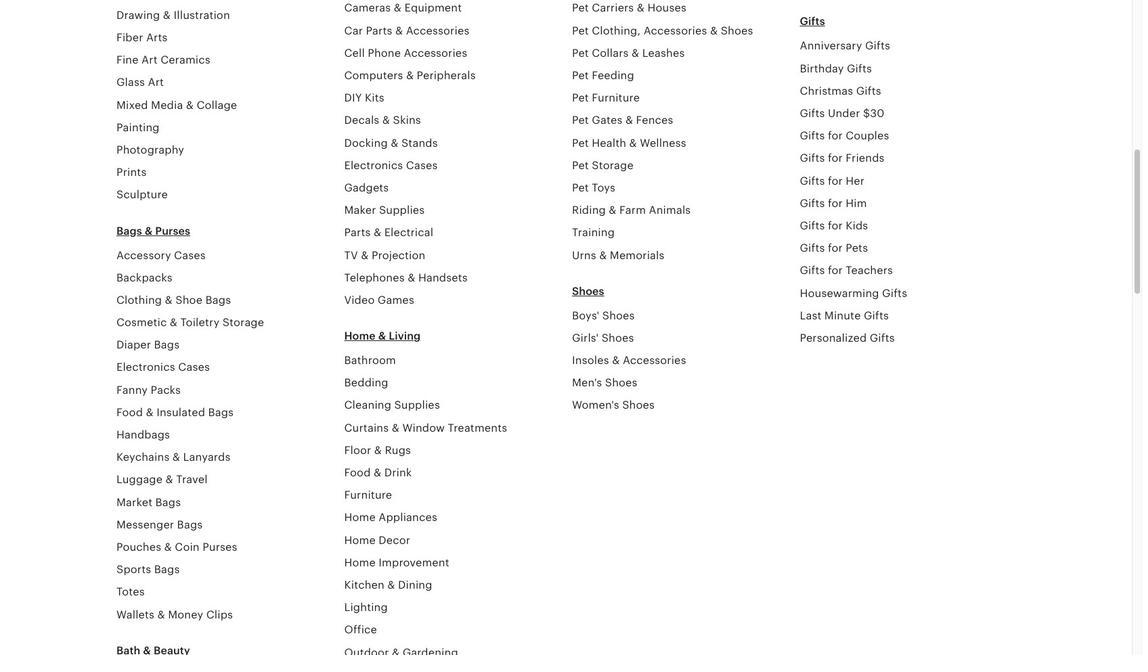 Task type: vqa. For each thing, say whether or not it's contained in the screenshot.
Riding & Farm Animals &
yes



Task type: locate. For each thing, give the bounding box(es) containing it.
0 vertical spatial food
[[116, 406, 143, 419]]

0 vertical spatial furniture
[[592, 92, 640, 104]]

gifts for teachers
[[800, 264, 893, 277]]

gifts up $30
[[856, 85, 882, 97]]

home appliances link
[[344, 512, 438, 524]]

fanny packs
[[116, 384, 181, 397]]

phone
[[368, 47, 401, 59]]

home down furniture link
[[344, 512, 376, 524]]

8 pet from the top
[[572, 159, 589, 172]]

computers & peripherals
[[344, 69, 476, 82]]

prints
[[116, 166, 147, 179]]

gifts down gifts for pets
[[800, 264, 825, 277]]

drawing & illustration link
[[116, 9, 230, 22]]

lighting
[[344, 601, 388, 614]]

bags down cosmetic & toiletry storage link
[[154, 339, 180, 352]]

gadgets
[[344, 181, 389, 194]]

electronics cases link up packs
[[116, 361, 210, 374]]

1 horizontal spatial electronics cases link
[[344, 159, 438, 172]]

pet clothing, accessories & shoes
[[572, 24, 753, 37]]

accessory cases
[[116, 249, 206, 262]]

gifts down gifts for him link
[[800, 219, 825, 232]]

cases up packs
[[178, 361, 210, 374]]

pet left "gates"
[[572, 114, 589, 127]]

$30
[[863, 107, 885, 120]]

4 pet from the top
[[572, 69, 589, 82]]

home for home decor
[[344, 534, 376, 547]]

curtains & window treatments
[[344, 422, 507, 435]]

pet left carriers
[[572, 2, 589, 15]]

furniture down food & drink
[[344, 489, 392, 502]]

0 vertical spatial supplies
[[379, 204, 425, 217]]

0 vertical spatial purses
[[155, 225, 190, 237]]

docking & stands
[[344, 137, 438, 149]]

& for home & living
[[378, 330, 386, 343]]

electronics down 'diaper bags' link
[[116, 361, 175, 374]]

home for home & living
[[344, 330, 376, 343]]

parts down maker
[[344, 226, 371, 239]]

7 for from the top
[[828, 264, 843, 277]]

& for pouches & coin purses
[[164, 541, 172, 554]]

tv & projection link
[[344, 249, 426, 262]]

1 vertical spatial purses
[[203, 541, 237, 554]]

gifts down teachers at the right of page
[[882, 287, 908, 300]]

photography
[[116, 144, 184, 156]]

pouches
[[116, 541, 161, 554]]

home for home appliances
[[344, 512, 376, 524]]

for down gifts under $30
[[828, 129, 843, 142]]

accessories down houses
[[644, 24, 707, 37]]

pet for pet clothing, accessories & shoes
[[572, 24, 589, 37]]

for for pets
[[828, 242, 843, 255]]

5 for from the top
[[828, 219, 843, 232]]

electronics cases link down "docking & stands"
[[344, 159, 438, 172]]

1 horizontal spatial storage
[[592, 159, 634, 172]]

cleaning
[[344, 399, 392, 412]]

& for urns & memorials
[[599, 249, 607, 262]]

1 horizontal spatial food
[[344, 467, 371, 479]]

for for him
[[828, 197, 843, 210]]

supplies
[[379, 204, 425, 217], [395, 399, 440, 412]]

for for her
[[828, 174, 843, 187]]

girls'
[[572, 332, 599, 345]]

0 vertical spatial electronics cases link
[[344, 159, 438, 172]]

furniture down the feeding
[[592, 92, 640, 104]]

art down fine art ceramics
[[148, 76, 164, 89]]

luggage
[[116, 474, 163, 487]]

her
[[846, 174, 865, 187]]

art for glass
[[148, 76, 164, 89]]

& for clothing & shoe bags
[[165, 294, 173, 307]]

0 horizontal spatial electronics
[[116, 361, 175, 374]]

coin
[[175, 541, 200, 554]]

4 for from the top
[[828, 197, 843, 210]]

1 home from the top
[[344, 330, 376, 343]]

wallets & money clips
[[116, 609, 233, 621]]

accessories down equipment on the left of page
[[406, 24, 470, 37]]

purses up accessory cases
[[155, 225, 190, 237]]

minute
[[825, 309, 861, 322]]

for left kids
[[828, 219, 843, 232]]

pet left health
[[572, 137, 589, 149]]

electronics cases up packs
[[116, 361, 210, 374]]

for left him
[[828, 197, 843, 210]]

0 vertical spatial electronics
[[344, 159, 403, 172]]

office
[[344, 624, 377, 637]]

furniture link
[[344, 489, 392, 502]]

& for cameras & equipment
[[394, 2, 402, 15]]

decals & skins
[[344, 114, 421, 127]]

pet down pet feeding
[[572, 92, 589, 104]]

home up kitchen
[[344, 557, 376, 569]]

personalized gifts link
[[800, 332, 895, 345]]

cosmetic & toiletry storage link
[[116, 316, 264, 329]]

accessories up peripherals
[[404, 47, 468, 59]]

& for wallets & money clips
[[157, 609, 165, 621]]

1 vertical spatial supplies
[[395, 399, 440, 412]]

1 vertical spatial electronics cases
[[116, 361, 210, 374]]

gifts for couples
[[800, 129, 890, 142]]

gifts down anniversary gifts
[[847, 62, 872, 75]]

for for teachers
[[828, 264, 843, 277]]

cases
[[406, 159, 438, 172], [174, 249, 206, 262], [178, 361, 210, 374]]

0 vertical spatial electronics cases
[[344, 159, 438, 172]]

0 horizontal spatial electronics cases
[[116, 361, 210, 374]]

insoles & accessories
[[572, 354, 686, 367]]

cosmetic
[[116, 316, 167, 329]]

1 horizontal spatial furniture
[[592, 92, 640, 104]]

home & living link
[[344, 330, 421, 343]]

decals
[[344, 114, 379, 127]]

cases down 'stands'
[[406, 159, 438, 172]]

pet left the clothing,
[[572, 24, 589, 37]]

gifts down christmas
[[800, 107, 825, 120]]

for up gifts for her link
[[828, 152, 843, 165]]

wallets & money clips link
[[116, 609, 233, 621]]

1 horizontal spatial electronics cases
[[344, 159, 438, 172]]

pet left collars
[[572, 47, 589, 59]]

& for cosmetic & toiletry storage
[[170, 316, 178, 329]]

video
[[344, 294, 375, 307]]

& for drawing & illustration
[[163, 9, 171, 22]]

6 for from the top
[[828, 242, 843, 255]]

clothing & shoe bags link
[[116, 294, 231, 307]]

bags down pouches & coin purses link
[[154, 564, 180, 576]]

1 vertical spatial storage
[[223, 316, 264, 329]]

drawing & illustration
[[116, 9, 230, 22]]

electronics up "gadgets"
[[344, 159, 403, 172]]

shoe
[[176, 294, 203, 307]]

1 vertical spatial food
[[344, 467, 371, 479]]

pet for pet toys
[[572, 181, 589, 194]]

accessories for pet clothing, accessories & shoes
[[644, 24, 707, 37]]

gifts down "housewarming gifts"
[[864, 309, 889, 322]]

7 pet from the top
[[572, 137, 589, 149]]

4 home from the top
[[344, 557, 376, 569]]

1 vertical spatial art
[[148, 76, 164, 89]]

& for food & drink
[[374, 467, 381, 479]]

9 pet from the top
[[572, 181, 589, 194]]

3 home from the top
[[344, 534, 376, 547]]

women's
[[572, 399, 620, 412]]

& for computers & peripherals
[[406, 69, 414, 82]]

for left pets
[[828, 242, 843, 255]]

gifts for pets
[[800, 242, 868, 255]]

2 home from the top
[[344, 512, 376, 524]]

shoes for men's shoes
[[605, 377, 638, 390]]

parts up phone
[[366, 24, 392, 37]]

pet left toys
[[572, 181, 589, 194]]

2 vertical spatial cases
[[178, 361, 210, 374]]

gifts for her
[[800, 174, 865, 187]]

& for riding & farm animals
[[609, 204, 617, 217]]

pet carriers & houses
[[572, 2, 687, 15]]

clothing,
[[592, 24, 641, 37]]

electronics cases down "docking & stands"
[[344, 159, 438, 172]]

6 pet from the top
[[572, 114, 589, 127]]

1 vertical spatial electronics cases link
[[116, 361, 210, 374]]

feeding
[[592, 69, 634, 82]]

home left decor
[[344, 534, 376, 547]]

storage down health
[[592, 159, 634, 172]]

2 for from the top
[[828, 152, 843, 165]]

storage right toiletry
[[223, 316, 264, 329]]

0 horizontal spatial food
[[116, 406, 143, 419]]

1 for from the top
[[828, 129, 843, 142]]

supplies up window
[[395, 399, 440, 412]]

docking & stands link
[[344, 137, 438, 149]]

birthday gifts
[[800, 62, 872, 75]]

projection
[[372, 249, 426, 262]]

cameras & equipment
[[344, 2, 462, 15]]

1 horizontal spatial purses
[[203, 541, 237, 554]]

0 vertical spatial art
[[142, 54, 158, 67]]

market bags
[[116, 496, 181, 509]]

pet for pet carriers & houses
[[572, 2, 589, 15]]

parts & electrical link
[[344, 226, 434, 239]]

1 pet from the top
[[572, 2, 589, 15]]

furniture
[[592, 92, 640, 104], [344, 489, 392, 502]]

pet left the feeding
[[572, 69, 589, 82]]

for for kids
[[828, 219, 843, 232]]

boys'
[[572, 309, 600, 322]]

accessories for insoles & accessories
[[623, 354, 686, 367]]

pet up pet toys
[[572, 159, 589, 172]]

wellness
[[640, 137, 687, 149]]

gifts right anniversary
[[865, 40, 891, 52]]

electrical
[[384, 226, 434, 239]]

market
[[116, 496, 152, 509]]

pet for pet storage
[[572, 159, 589, 172]]

arts
[[146, 31, 168, 44]]

purses right coin
[[203, 541, 237, 554]]

christmas gifts link
[[800, 85, 882, 97]]

for for couples
[[828, 129, 843, 142]]

& for parts & electrical
[[374, 226, 381, 239]]

1 vertical spatial parts
[[344, 226, 371, 239]]

fine art ceramics link
[[116, 54, 210, 67]]

2 pet from the top
[[572, 24, 589, 37]]

gifts up gifts for him link
[[800, 174, 825, 187]]

appliances
[[379, 512, 438, 524]]

bags up coin
[[177, 519, 203, 531]]

3 for from the top
[[828, 174, 843, 187]]

for
[[828, 129, 843, 142], [828, 152, 843, 165], [828, 174, 843, 187], [828, 197, 843, 210], [828, 219, 843, 232], [828, 242, 843, 255], [828, 264, 843, 277]]

kitchen
[[344, 579, 385, 592]]

& for keychains & lanyards
[[173, 451, 180, 464]]

for left her at the right top
[[828, 174, 843, 187]]

& for luggage & travel
[[166, 474, 173, 487]]

gates
[[592, 114, 623, 127]]

sculpture link
[[116, 188, 168, 201]]

0 horizontal spatial furniture
[[344, 489, 392, 502]]

pet health & wellness
[[572, 137, 687, 149]]

prints link
[[116, 166, 147, 179]]

supplies for cleaning supplies
[[395, 399, 440, 412]]

floor
[[344, 444, 371, 457]]

glass art link
[[116, 76, 164, 89]]

accessories up men's shoes link on the right bottom of page
[[623, 354, 686, 367]]

parts & electrical
[[344, 226, 434, 239]]

art for fine
[[142, 54, 158, 67]]

totes link
[[116, 586, 145, 599]]

stands
[[402, 137, 438, 149]]

supplies up electrical
[[379, 204, 425, 217]]

cases down bags & purses
[[174, 249, 206, 262]]

art right 'fine'
[[142, 54, 158, 67]]

car
[[344, 24, 363, 37]]

gifts down gifts for her link
[[800, 197, 825, 210]]

food down fanny
[[116, 406, 143, 419]]

for down gifts for pets
[[828, 264, 843, 277]]

5 pet from the top
[[572, 92, 589, 104]]

teachers
[[846, 264, 893, 277]]

3 pet from the top
[[572, 47, 589, 59]]

parts
[[366, 24, 392, 37], [344, 226, 371, 239]]

& for kitchen & dining
[[388, 579, 395, 592]]

packs
[[151, 384, 181, 397]]

sculpture
[[116, 188, 168, 201]]

home up bathroom
[[344, 330, 376, 343]]

food down floor
[[344, 467, 371, 479]]

0 horizontal spatial purses
[[155, 225, 190, 237]]



Task type: describe. For each thing, give the bounding box(es) containing it.
bathroom
[[344, 354, 396, 367]]

window
[[403, 422, 445, 435]]

improvement
[[379, 557, 449, 569]]

pet for pet gates & fences
[[572, 114, 589, 127]]

pet feeding link
[[572, 69, 634, 82]]

training link
[[572, 226, 615, 239]]

peripherals
[[417, 69, 476, 82]]

keychains & lanyards link
[[116, 451, 231, 464]]

bags up toiletry
[[206, 294, 231, 307]]

gifts under $30
[[800, 107, 885, 120]]

shoes for boys' shoes
[[603, 309, 635, 322]]

0 horizontal spatial electronics cases link
[[116, 361, 210, 374]]

toiletry
[[180, 316, 220, 329]]

glass art
[[116, 76, 164, 89]]

& for bags & purses
[[145, 225, 153, 237]]

pet clothing, accessories & shoes link
[[572, 24, 753, 37]]

cameras
[[344, 2, 391, 15]]

insulated
[[157, 406, 205, 419]]

food for food & insulated bags
[[116, 406, 143, 419]]

pet gates & fences
[[572, 114, 674, 127]]

keychains & lanyards
[[116, 451, 231, 464]]

under
[[828, 107, 860, 120]]

gifts for pets link
[[800, 242, 868, 255]]

clothing
[[116, 294, 162, 307]]

home decor
[[344, 534, 410, 547]]

accessory
[[116, 249, 171, 262]]

gifts for couples link
[[800, 129, 890, 142]]

women's shoes
[[572, 399, 655, 412]]

shoes for women's shoes
[[623, 399, 655, 412]]

bags up accessory
[[116, 225, 142, 237]]

fanny packs link
[[116, 384, 181, 397]]

shoes link
[[572, 285, 605, 298]]

urns
[[572, 249, 596, 262]]

& for insoles & accessories
[[612, 354, 620, 367]]

0 vertical spatial storage
[[592, 159, 634, 172]]

gifts for him link
[[800, 197, 867, 210]]

pet storage
[[572, 159, 634, 172]]

docking
[[344, 137, 388, 149]]

insoles
[[572, 354, 609, 367]]

pet furniture
[[572, 92, 640, 104]]

gadgets link
[[344, 181, 389, 194]]

pet for pet furniture
[[572, 92, 589, 104]]

wallets
[[116, 609, 154, 621]]

ceramics
[[161, 54, 210, 67]]

gifts for kids
[[800, 219, 868, 232]]

0 vertical spatial parts
[[366, 24, 392, 37]]

men's
[[572, 377, 602, 390]]

painting link
[[116, 121, 160, 134]]

gifts down last minute gifts link
[[870, 332, 895, 345]]

riding
[[572, 204, 606, 217]]

pet health & wellness link
[[572, 137, 687, 149]]

animals
[[649, 204, 691, 217]]

pet for pet health & wellness
[[572, 137, 589, 149]]

pet for pet feeding
[[572, 69, 589, 82]]

treatments
[[448, 422, 507, 435]]

shoes for girls' shoes
[[602, 332, 634, 345]]

pet feeding
[[572, 69, 634, 82]]

gifts down 'gifts for kids' link
[[800, 242, 825, 255]]

car parts & accessories
[[344, 24, 470, 37]]

supplies for maker supplies
[[379, 204, 425, 217]]

health
[[592, 137, 627, 149]]

last minute gifts
[[800, 309, 889, 322]]

bags right insulated
[[208, 406, 234, 419]]

anniversary gifts
[[800, 40, 891, 52]]

messenger bags
[[116, 519, 203, 531]]

& for telephones & handsets
[[408, 271, 415, 284]]

& for floor & rugs
[[374, 444, 382, 457]]

video games
[[344, 294, 414, 307]]

sports
[[116, 564, 151, 576]]

1 vertical spatial electronics
[[116, 361, 175, 374]]

home for home improvement
[[344, 557, 376, 569]]

telephones & handsets
[[344, 271, 468, 284]]

fences
[[636, 114, 674, 127]]

keychains
[[116, 451, 170, 464]]

food for food & drink
[[344, 467, 371, 479]]

games
[[378, 294, 414, 307]]

illustration
[[174, 9, 230, 22]]

girls' shoes
[[572, 332, 634, 345]]

pet toys
[[572, 181, 616, 194]]

luggage & travel
[[116, 474, 208, 487]]

farm
[[620, 204, 646, 217]]

pouches & coin purses link
[[116, 541, 237, 554]]

0 horizontal spatial storage
[[223, 316, 264, 329]]

gifts up gifts for her link
[[800, 152, 825, 165]]

& for decals & skins
[[382, 114, 390, 127]]

gifts for her link
[[800, 174, 865, 187]]

food & insulated bags link
[[116, 406, 234, 419]]

boys' shoes link
[[572, 309, 635, 322]]

cleaning supplies
[[344, 399, 440, 412]]

fiber
[[116, 31, 143, 44]]

gifts up anniversary
[[800, 15, 825, 28]]

riding & farm animals link
[[572, 204, 691, 217]]

bags down luggage & travel
[[155, 496, 181, 509]]

lanyards
[[183, 451, 231, 464]]

urns & memorials
[[572, 249, 665, 262]]

1 vertical spatial furniture
[[344, 489, 392, 502]]

& for tv & projection
[[361, 249, 369, 262]]

pet storage link
[[572, 159, 634, 172]]

accessories for cell phone accessories
[[404, 47, 468, 59]]

& for curtains & window treatments
[[392, 422, 400, 435]]

leashes
[[642, 47, 685, 59]]

anniversary
[[800, 40, 862, 52]]

fine
[[116, 54, 139, 67]]

collage
[[197, 99, 237, 111]]

cleaning supplies link
[[344, 399, 440, 412]]

housewarming
[[800, 287, 880, 300]]

maker supplies link
[[344, 204, 425, 217]]

couples
[[846, 129, 890, 142]]

personalized gifts
[[800, 332, 895, 345]]

1 vertical spatial cases
[[174, 249, 206, 262]]

bathroom link
[[344, 354, 396, 367]]

last minute gifts link
[[800, 309, 889, 322]]

pet for pet collars & leashes
[[572, 47, 589, 59]]

handsets
[[418, 271, 468, 284]]

& for food & insulated bags
[[146, 406, 154, 419]]

electronics cases for the top "electronics cases" link
[[344, 159, 438, 172]]

electronics cases for "electronics cases" link to the left
[[116, 361, 210, 374]]

0 vertical spatial cases
[[406, 159, 438, 172]]

office link
[[344, 624, 377, 637]]

1 horizontal spatial electronics
[[344, 159, 403, 172]]

& for docking & stands
[[391, 137, 399, 149]]

food & drink link
[[344, 467, 412, 479]]

for for friends
[[828, 152, 843, 165]]

cosmetic & toiletry storage
[[116, 316, 264, 329]]

urns & memorials link
[[572, 249, 665, 262]]

gifts down gifts under $30
[[800, 129, 825, 142]]

diaper bags link
[[116, 339, 180, 352]]



